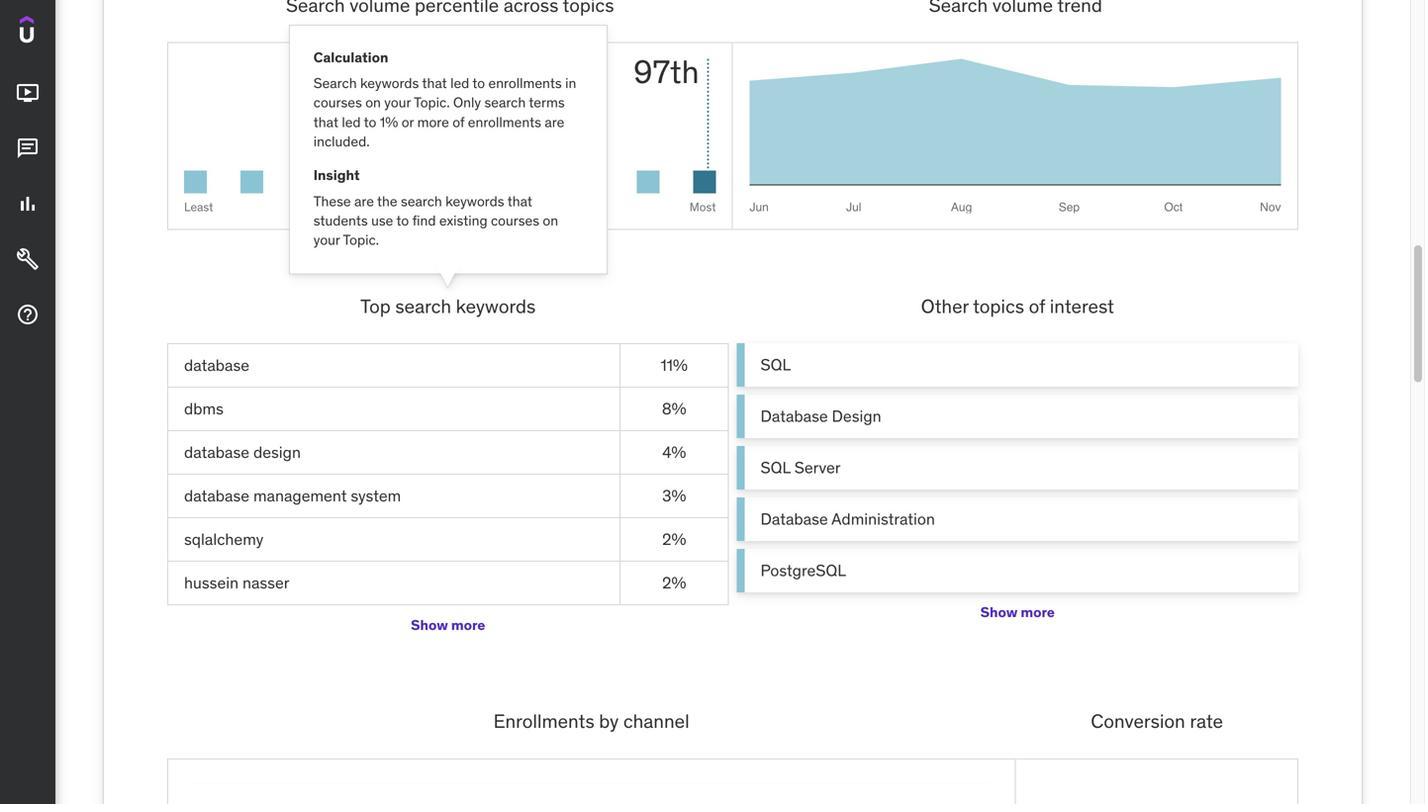 Task type: vqa. For each thing, say whether or not it's contained in the screenshot.
YouTube Marketing 'link'
no



Task type: describe. For each thing, give the bounding box(es) containing it.
database administration
[[761, 509, 935, 529]]

database design
[[184, 442, 301, 463]]

database for database design
[[761, 406, 828, 426]]

other
[[921, 294, 969, 318]]

interest
[[1050, 294, 1114, 318]]

database design
[[761, 406, 881, 426]]

1 vertical spatial that
[[313, 113, 338, 131]]

insight these are the search keywords that students use to find existing courses on your topic.
[[313, 166, 558, 249]]

show more for search
[[411, 616, 485, 634]]

postgresql link
[[737, 549, 1298, 593]]

only
[[453, 94, 481, 112]]

2 vertical spatial search
[[395, 294, 451, 318]]

database design link
[[737, 395, 1298, 439]]

show more button for topics
[[980, 593, 1055, 633]]

database administration link
[[737, 498, 1298, 541]]

search inside 'calculation search keywords that led to enrollments in courses on your topic. only search terms that led to 1% or more of enrollments are included.'
[[484, 94, 526, 112]]

nasser
[[242, 573, 289, 593]]

topic. inside insight these are the search keywords that students use to find existing courses on your topic.
[[343, 231, 379, 249]]

keywords for search
[[360, 74, 419, 92]]

topic. inside 'calculation search keywords that led to enrollments in courses on your topic. only search terms that led to 1% or more of enrollments are included.'
[[414, 94, 450, 112]]

0 vertical spatial that
[[422, 74, 447, 92]]

1%
[[380, 113, 398, 131]]

4%
[[662, 442, 686, 463]]

topics
[[973, 294, 1024, 318]]

1 medium image from the top
[[16, 137, 40, 160]]

that inside insight these are the search keywords that students use to find existing courses on your topic.
[[507, 192, 532, 210]]

or
[[401, 113, 414, 131]]

enrollments by channel
[[493, 710, 689, 733]]

database for database management system
[[184, 486, 249, 506]]

hussein
[[184, 573, 239, 593]]

are inside insight these are the search keywords that students use to find existing courses on your topic.
[[354, 192, 374, 210]]

database for database
[[184, 355, 249, 376]]

terms
[[529, 94, 565, 112]]

more for other topics of interest
[[1021, 603, 1055, 621]]

management
[[253, 486, 347, 506]]

conversion rate
[[1091, 710, 1223, 733]]

show for topics
[[980, 603, 1018, 621]]

sqlalchemy
[[184, 529, 264, 550]]

included.
[[313, 133, 370, 150]]

1 medium image from the top
[[16, 81, 40, 105]]

system
[[351, 486, 401, 506]]

your inside insight these are the search keywords that students use to find existing courses on your topic.
[[313, 231, 340, 249]]

in
[[565, 74, 576, 92]]

0 vertical spatial enrollments
[[488, 74, 562, 92]]

sql link
[[737, 344, 1298, 387]]

existing
[[439, 212, 487, 229]]

1 horizontal spatial led
[[450, 74, 469, 92]]

2% for sqlalchemy
[[662, 529, 686, 550]]

use
[[371, 212, 393, 229]]



Task type: locate. For each thing, give the bounding box(es) containing it.
search
[[484, 94, 526, 112], [401, 192, 442, 210], [395, 294, 451, 318]]

0 vertical spatial medium image
[[16, 137, 40, 160]]

0 vertical spatial search
[[484, 94, 526, 112]]

search right only
[[484, 94, 526, 112]]

database
[[184, 355, 249, 376], [184, 442, 249, 463], [184, 486, 249, 506]]

1 vertical spatial sql
[[761, 458, 791, 478]]

1 horizontal spatial to
[[396, 212, 409, 229]]

of down only
[[452, 113, 465, 131]]

1 vertical spatial of
[[1029, 294, 1045, 318]]

1 horizontal spatial topic.
[[414, 94, 450, 112]]

0 vertical spatial keywords
[[360, 74, 419, 92]]

enrollments up terms
[[488, 74, 562, 92]]

hussein nasser
[[184, 573, 289, 593]]

11%
[[661, 355, 688, 376]]

your
[[384, 94, 411, 112], [313, 231, 340, 249]]

1 vertical spatial enrollments
[[468, 113, 541, 131]]

administration
[[831, 509, 935, 529]]

1 database from the top
[[761, 406, 828, 426]]

interactive chart image
[[750, 59, 1281, 213], [192, 784, 991, 805]]

1 vertical spatial on
[[543, 212, 558, 229]]

1 horizontal spatial are
[[545, 113, 564, 131]]

1 vertical spatial database
[[761, 509, 828, 529]]

2%
[[662, 529, 686, 550], [662, 573, 686, 593]]

2 horizontal spatial more
[[1021, 603, 1055, 621]]

1 horizontal spatial your
[[384, 94, 411, 112]]

to right use
[[396, 212, 409, 229]]

database for database administration
[[761, 509, 828, 529]]

by
[[599, 710, 619, 733]]

0 horizontal spatial led
[[342, 113, 361, 131]]

1 vertical spatial medium image
[[16, 248, 40, 271]]

2 vertical spatial medium image
[[16, 303, 40, 327]]

led up included.
[[342, 113, 361, 131]]

1 vertical spatial to
[[364, 113, 376, 131]]

1 horizontal spatial that
[[422, 74, 447, 92]]

0 horizontal spatial on
[[365, 94, 381, 112]]

keywords inside insight these are the search keywords that students use to find existing courses on your topic.
[[445, 192, 504, 210]]

more inside 'calculation search keywords that led to enrollments in courses on your topic. only search terms that led to 1% or more of enrollments are included.'
[[417, 113, 449, 131]]

to inside insight these are the search keywords that students use to find existing courses on your topic.
[[396, 212, 409, 229]]

0 horizontal spatial of
[[452, 113, 465, 131]]

to
[[472, 74, 485, 92], [364, 113, 376, 131], [396, 212, 409, 229]]

enrollments down only
[[468, 113, 541, 131]]

keywords up existing
[[445, 192, 504, 210]]

conversion
[[1091, 710, 1185, 733]]

1 vertical spatial topic.
[[343, 231, 379, 249]]

1 2% from the top
[[662, 529, 686, 550]]

database
[[761, 406, 828, 426], [761, 509, 828, 529]]

server
[[794, 458, 841, 478]]

2 database from the top
[[761, 509, 828, 529]]

2 sql from the top
[[761, 458, 791, 478]]

2 medium image from the top
[[16, 192, 40, 216]]

1 vertical spatial database
[[184, 442, 249, 463]]

0 vertical spatial medium image
[[16, 81, 40, 105]]

dbms
[[184, 399, 224, 419]]

1 horizontal spatial courses
[[491, 212, 539, 229]]

enrollments
[[488, 74, 562, 92], [468, 113, 541, 131]]

database management system
[[184, 486, 401, 506]]

0 vertical spatial database
[[184, 355, 249, 376]]

courses inside insight these are the search keywords that students use to find existing courses on your topic.
[[491, 212, 539, 229]]

1 horizontal spatial show
[[980, 603, 1018, 621]]

other topics of interest
[[921, 294, 1114, 318]]

show more button
[[980, 593, 1055, 633], [411, 606, 485, 645]]

1 vertical spatial led
[[342, 113, 361, 131]]

students
[[313, 212, 368, 229]]

on
[[365, 94, 381, 112], [543, 212, 558, 229]]

0 vertical spatial sql
[[761, 355, 791, 375]]

your inside 'calculation search keywords that led to enrollments in courses on your topic. only search terms that led to 1% or more of enrollments are included.'
[[384, 94, 411, 112]]

database down sql server
[[761, 509, 828, 529]]

led up only
[[450, 74, 469, 92]]

keywords for search
[[456, 294, 536, 318]]

show
[[980, 603, 1018, 621], [411, 616, 448, 634]]

97th
[[633, 52, 699, 92]]

least
[[184, 199, 213, 215]]

of right the topics
[[1029, 294, 1045, 318]]

topic. up 'or' on the top
[[414, 94, 450, 112]]

2 2% from the top
[[662, 573, 686, 593]]

sql
[[761, 355, 791, 375], [761, 458, 791, 478]]

search
[[313, 74, 357, 92]]

sql up database design
[[761, 355, 791, 375]]

2 vertical spatial database
[[184, 486, 249, 506]]

1 horizontal spatial of
[[1029, 294, 1045, 318]]

medium image
[[16, 137, 40, 160], [16, 192, 40, 216], [16, 303, 40, 327]]

top
[[360, 294, 391, 318]]

3 medium image from the top
[[16, 303, 40, 327]]

on right existing
[[543, 212, 558, 229]]

0 horizontal spatial courses
[[313, 94, 362, 112]]

keywords up the 1%
[[360, 74, 419, 92]]

keywords inside 'calculation search keywords that led to enrollments in courses on your topic. only search terms that led to 1% or more of enrollments are included.'
[[360, 74, 419, 92]]

of inside 'calculation search keywords that led to enrollments in courses on your topic. only search terms that led to 1% or more of enrollments are included.'
[[452, 113, 465, 131]]

enrollments
[[493, 710, 594, 733]]

1 vertical spatial medium image
[[16, 192, 40, 216]]

design
[[832, 406, 881, 426]]

0 vertical spatial 2%
[[662, 529, 686, 550]]

courses down search at top
[[313, 94, 362, 112]]

1 horizontal spatial more
[[451, 616, 485, 634]]

show more
[[980, 603, 1055, 621], [411, 616, 485, 634]]

1 horizontal spatial show more
[[980, 603, 1055, 621]]

search inside insight these are the search keywords that students use to find existing courses on your topic.
[[401, 192, 442, 210]]

2 database from the top
[[184, 442, 249, 463]]

design
[[253, 442, 301, 463]]

2 vertical spatial that
[[507, 192, 532, 210]]

database up sqlalchemy
[[184, 486, 249, 506]]

these
[[313, 192, 351, 210]]

3 database from the top
[[184, 486, 249, 506]]

1 vertical spatial are
[[354, 192, 374, 210]]

0 vertical spatial database
[[761, 406, 828, 426]]

are down terms
[[545, 113, 564, 131]]

0 horizontal spatial topic.
[[343, 231, 379, 249]]

more for top search keywords
[[451, 616, 485, 634]]

8%
[[662, 399, 686, 419]]

top search keywords
[[360, 294, 536, 318]]

your down students on the top left of the page
[[313, 231, 340, 249]]

1 sql from the top
[[761, 355, 791, 375]]

led
[[450, 74, 469, 92], [342, 113, 361, 131]]

your up the 1%
[[384, 94, 411, 112]]

0 vertical spatial courses
[[313, 94, 362, 112]]

calculation search keywords that led to enrollments in courses on your topic. only search terms that led to 1% or more of enrollments are included.
[[313, 48, 576, 150]]

insight
[[313, 166, 360, 184]]

0 vertical spatial on
[[365, 94, 381, 112]]

topic. down students on the top left of the page
[[343, 231, 379, 249]]

database for database design
[[184, 442, 249, 463]]

are inside 'calculation search keywords that led to enrollments in courses on your topic. only search terms that led to 1% or more of enrollments are included.'
[[545, 113, 564, 131]]

calculation
[[313, 48, 388, 66]]

on up the 1%
[[365, 94, 381, 112]]

0 horizontal spatial that
[[313, 113, 338, 131]]

find
[[412, 212, 436, 229]]

1 horizontal spatial show more button
[[980, 593, 1055, 633]]

0 vertical spatial to
[[472, 74, 485, 92]]

the
[[377, 192, 397, 210]]

keywords
[[360, 74, 419, 92], [445, 192, 504, 210], [456, 294, 536, 318]]

0 horizontal spatial show more
[[411, 616, 485, 634]]

2 horizontal spatial that
[[507, 192, 532, 210]]

search right top
[[395, 294, 451, 318]]

3%
[[662, 486, 686, 506]]

udemy image
[[20, 16, 110, 50]]

are left the
[[354, 192, 374, 210]]

sql server
[[761, 458, 841, 478]]

courses
[[313, 94, 362, 112], [491, 212, 539, 229]]

1 vertical spatial 2%
[[662, 573, 686, 593]]

on inside insight these are the search keywords that students use to find existing courses on your topic.
[[543, 212, 558, 229]]

to up only
[[472, 74, 485, 92]]

0 horizontal spatial show
[[411, 616, 448, 634]]

0 vertical spatial topic.
[[414, 94, 450, 112]]

courses right existing
[[491, 212, 539, 229]]

sql left server on the bottom right of the page
[[761, 458, 791, 478]]

0 vertical spatial led
[[450, 74, 469, 92]]

0 vertical spatial interactive chart image
[[750, 59, 1281, 213]]

database up dbms
[[184, 355, 249, 376]]

2 vertical spatial to
[[396, 212, 409, 229]]

0 horizontal spatial to
[[364, 113, 376, 131]]

are
[[545, 113, 564, 131], [354, 192, 374, 210]]

sql for sql
[[761, 355, 791, 375]]

0 vertical spatial of
[[452, 113, 465, 131]]

sql for sql server
[[761, 458, 791, 478]]

postgresql
[[761, 561, 846, 581]]

show for search
[[411, 616, 448, 634]]

courses inside 'calculation search keywords that led to enrollments in courses on your topic. only search terms that led to 1% or more of enrollments are included.'
[[313, 94, 362, 112]]

0 horizontal spatial are
[[354, 192, 374, 210]]

search up find
[[401, 192, 442, 210]]

of
[[452, 113, 465, 131], [1029, 294, 1045, 318]]

show more button for search
[[411, 606, 485, 645]]

2 medium image from the top
[[16, 248, 40, 271]]

2 horizontal spatial to
[[472, 74, 485, 92]]

medium image
[[16, 81, 40, 105], [16, 248, 40, 271]]

1 vertical spatial interactive chart image
[[192, 784, 991, 805]]

on inside 'calculation search keywords that led to enrollments in courses on your topic. only search terms that led to 1% or more of enrollments are included.'
[[365, 94, 381, 112]]

most
[[690, 199, 716, 215]]

0 horizontal spatial more
[[417, 113, 449, 131]]

more
[[417, 113, 449, 131], [1021, 603, 1055, 621], [451, 616, 485, 634]]

1 vertical spatial courses
[[491, 212, 539, 229]]

sql server link
[[737, 446, 1298, 490]]

0 vertical spatial your
[[384, 94, 411, 112]]

database up sql server
[[761, 406, 828, 426]]

1 vertical spatial keywords
[[445, 192, 504, 210]]

show more for topics
[[980, 603, 1055, 621]]

that
[[422, 74, 447, 92], [313, 113, 338, 131], [507, 192, 532, 210]]

1 vertical spatial search
[[401, 192, 442, 210]]

rate
[[1190, 710, 1223, 733]]

1 database from the top
[[184, 355, 249, 376]]

2% for hussein nasser
[[662, 573, 686, 593]]

0 vertical spatial are
[[545, 113, 564, 131]]

keywords down existing
[[456, 294, 536, 318]]

0 horizontal spatial show more button
[[411, 606, 485, 645]]

2 vertical spatial keywords
[[456, 294, 536, 318]]

topic.
[[414, 94, 450, 112], [343, 231, 379, 249]]

1 vertical spatial your
[[313, 231, 340, 249]]

channel
[[623, 710, 689, 733]]

database down dbms
[[184, 442, 249, 463]]

to left the 1%
[[364, 113, 376, 131]]

1 horizontal spatial on
[[543, 212, 558, 229]]

0 horizontal spatial your
[[313, 231, 340, 249]]



